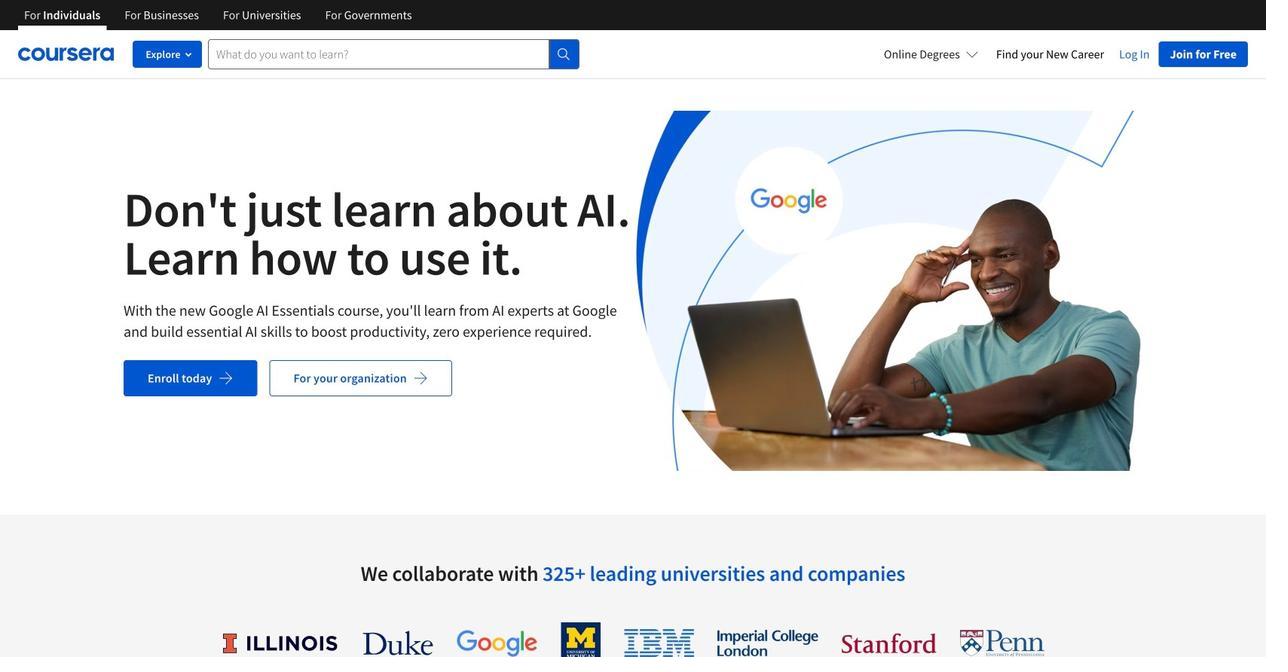 Task type: describe. For each thing, give the bounding box(es) containing it.
university of pennsylvania image
[[960, 630, 1045, 658]]

google image
[[457, 630, 538, 658]]

ibm image
[[625, 630, 694, 658]]

university of michigan image
[[562, 623, 601, 658]]



Task type: locate. For each thing, give the bounding box(es) containing it.
coursera image
[[18, 42, 114, 66]]

banner navigation
[[12, 0, 424, 30]]

university of illinois at urbana-champaign image
[[222, 632, 340, 656]]

stanford university image
[[842, 634, 937, 654]]

imperial college london image
[[718, 630, 819, 657]]

duke university image
[[363, 632, 433, 656]]

What do you want to learn? text field
[[208, 39, 550, 69]]

None search field
[[208, 39, 580, 69]]



Task type: vqa. For each thing, say whether or not it's contained in the screenshot.
Banner navigation
yes



